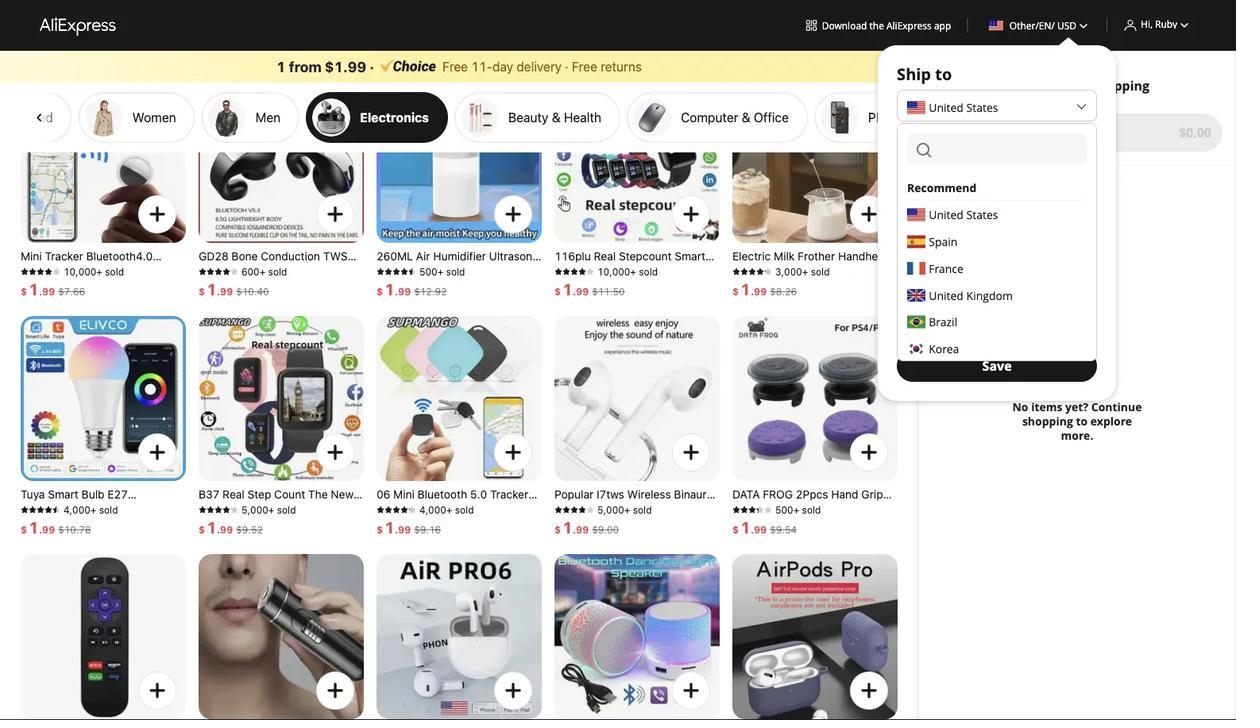 Task type: describe. For each thing, give the bounding box(es) containing it.
sold for bluetooth
[[455, 504, 474, 516]]

b37 real step count the new rechargeable smart watch men and women fitness watch phone connection is fully compati
[[199, 488, 363, 558]]

car
[[410, 307, 428, 320]]

lightweight
[[221, 278, 281, 292]]

stick
[[732, 531, 758, 544]]

thumb
[[844, 517, 880, 530]]

$12.92
[[414, 286, 447, 297]]

2 united states from the top
[[929, 208, 998, 223]]

for inside mini tracker bluetooth4.0 smart locator smart anti lost device locator mobile keys pet kids finder for apple
[[81, 293, 98, 306]]

1 free from the left
[[442, 59, 468, 74]]

light
[[21, 517, 46, 530]]

2 horizontal spatial and
[[580, 293, 600, 306]]

handheld
[[838, 250, 887, 263]]

1 for electric milk frother handheld mixer coffee foamer egg beater cappuccino stirrer mini portable blenders home kitchen whisk tool
[[740, 280, 751, 298]]

with
[[314, 293, 336, 306]]

grips
[[761, 531, 788, 544]]

device inside 06 mini bluetooth 5.0 tracker antilost device round pet kids bag wallet tracking smart finder locator
[[422, 502, 457, 516]]

1 vertical spatial accessories
[[908, 110, 978, 125]]

sold for step
[[277, 504, 296, 516]]

. for 06
[[395, 524, 398, 535]]

to inside no items yet? continue shopping to explore more.
[[1076, 414, 1088, 429]]

. for 116plu
[[573, 286, 576, 297]]

06
[[377, 488, 390, 501]]

fully
[[309, 531, 333, 544]]

coffee
[[763, 264, 798, 277]]

$ for 116plu real stepcount smart watch multi function step connected smart watch for men and women suitable for and android
[[555, 286, 561, 297]]

3 notch
[[907, 175, 946, 190]]

portable inside 260ml air humidifier ultrasonic mini aromatherapy diffuser portable sprayer usb essential oil atomizer led lamp for home car
[[377, 278, 420, 292]]

4,000+ sold for bluetooth
[[419, 504, 474, 516]]

tuya smart bulb e27 wifi/bluetooth dimmable led light bulb rgbcw 100-240v smart life app control support alexa google home
[[21, 488, 182, 558]]

tuya
[[21, 488, 45, 501]]

0 horizontal spatial women
[[132, 110, 176, 125]]

sold for stepcount
[[639, 266, 658, 277]]

pick
[[1005, 77, 1031, 94]]

$ for electric milk frother handheld mixer coffee foamer egg beater cappuccino stirrer mini portable blenders home kitchen whisk tool
[[732, 286, 739, 297]]

alabama
[[907, 137, 953, 152]]

2 united from the top
[[929, 208, 964, 223]]

explore
[[1091, 414, 1132, 429]]

smart inside b37 real step count the new rechargeable smart watch men and women fitness watch phone connection is fully compati
[[272, 502, 303, 516]]

(
[[931, 315, 935, 330]]

0 vertical spatial locator
[[54, 264, 93, 277]]

office
[[754, 110, 789, 125]]

whisk
[[774, 307, 806, 320]]

other/
[[1010, 19, 1039, 32]]

1  from the top
[[33, 26, 47, 41]]

$ for mini tracker bluetooth4.0 smart locator smart anti lost device locator mobile keys pet kids finder for apple
[[21, 286, 27, 297]]

aromatherapy
[[401, 264, 473, 277]]

business
[[284, 278, 330, 292]]

data
[[732, 488, 760, 501]]

. for gd28
[[217, 286, 220, 297]]

bluetooth inside gd28 bone conduction tws headphones bluetooth v5.3 ear clip lightweight business sports game headset with mic noise reduction
[[267, 264, 316, 277]]

gamepad
[[792, 517, 841, 530]]

10,000+ for tracker
[[64, 266, 102, 277]]

0 horizontal spatial ·
[[370, 58, 374, 75]]

1 horizontal spatial ·
[[565, 59, 569, 74]]

bluetooth inside 06 mini bluetooth 5.0 tracker antilost device round pet kids bag wallet tracking smart finder locator
[[418, 488, 467, 501]]

v5.3
[[319, 264, 343, 277]]

ear for binaural
[[665, 502, 682, 516]]

game
[[235, 293, 265, 306]]

dimmable
[[99, 502, 150, 516]]

pet inside 06 mini bluetooth 5.0 tracker antilost device round pet kids bag wallet tracking smart finder locator
[[496, 502, 513, 516]]

sold for 2ppcs
[[802, 504, 821, 516]]

anti
[[130, 264, 150, 277]]

smart inside 06 mini bluetooth 5.0 tracker antilost device round pet kids bag wallet tracking smart finder locator
[[481, 517, 512, 530]]

$ 1 . 9 9 $11.50
[[555, 280, 625, 298]]

$ for tuya smart bulb e27 wifi/bluetooth dimmable led light bulb rgbcw 100-240v smart life app control support alexa google home
[[21, 524, 27, 535]]

4,000+ for bulb
[[64, 504, 96, 516]]

wallet
[[399, 517, 431, 530]]

4,000+ sold for bulb
[[64, 504, 118, 516]]

finder for for
[[46, 293, 78, 306]]

continue
[[1091, 399, 1142, 414]]

humidifier
[[433, 250, 486, 263]]

for up suitable
[[683, 278, 700, 292]]

watch down 116plu
[[555, 264, 587, 277]]

kids inside 06 mini bluetooth 5.0 tracker antilost device round pet kids bag wallet tracking smart finder locator
[[516, 502, 538, 516]]

sold for conduction
[[268, 266, 287, 277]]

10,000+ sold for smart
[[64, 266, 124, 277]]

pick 3 for free shipping
[[1005, 77, 1150, 94]]

life
[[54, 531, 73, 544]]

portable inside electric milk frother handheld mixer coffee foamer egg beater cappuccino stirrer mini portable blenders home kitchen whisk tool
[[732, 293, 775, 306]]

$9.16
[[414, 524, 441, 535]]

bluetooth4.0
[[86, 250, 153, 263]]

tracker inside 06 mini bluetooth 5.0 tracker antilost device round pet kids bag wallet tracking smart finder locator
[[490, 488, 528, 501]]

3,000+
[[775, 266, 808, 277]]

3,000+ sold
[[775, 266, 830, 277]]

mini inside popular i7tws wireless binaural bluetooth headset in ear earplugs i7 invisible mini one piece dropshipping
[[660, 517, 681, 530]]

real for b37
[[223, 488, 245, 501]]

$ for data frog 2ppcs hand grip extenders caps for ps4 ps5 xbox one gamepad thumb stick grips high/low rise covers accessories for ps4
[[732, 524, 739, 535]]

home inside electric milk frother handheld mixer coffee foamer egg beater cappuccino stirrer mini portable blenders home kitchen whisk tool
[[827, 293, 857, 306]]

pet inside mini tracker bluetooth4.0 smart locator smart anti lost device locator mobile keys pet kids finder for apple
[[165, 278, 182, 292]]

step inside b37 real step count the new rechargeable smart watch men and women fitness watch phone connection is fully compati
[[248, 488, 271, 501]]

smart up wifi/bluetooth
[[48, 488, 79, 501]]

men inside b37 real step count the new rechargeable smart watch men and women fitness watch phone connection is fully compati
[[341, 502, 363, 516]]

led inside 260ml air humidifier ultrasonic mini aromatherapy diffuser portable sprayer usb essential oil atomizer led lamp for home car
[[442, 293, 463, 306]]

earplugs
[[555, 517, 599, 530]]

stepcount
[[619, 250, 672, 263]]

sports
[[199, 293, 232, 306]]

2 phone accessories from the top
[[868, 110, 978, 125]]

1 for b37 real step count the new rechargeable smart watch men and women fitness watch phone connection is fully compati
[[207, 518, 217, 537]]

0 vertical spatial accessories
[[908, 26, 978, 41]]

1 vertical spatial locator
[[59, 278, 98, 292]]

. for tuya
[[39, 524, 42, 535]]

i7tws
[[597, 488, 624, 501]]

france
[[929, 261, 963, 276]]

mobile
[[101, 278, 135, 292]]

1 states from the top
[[966, 100, 998, 115]]

$0.00
[[1179, 124, 1211, 141]]

0 vertical spatial ps4
[[836, 502, 857, 516]]

for down the rise
[[836, 545, 853, 558]]

ship to
[[897, 63, 952, 85]]

5.0
[[470, 488, 487, 501]]

240v
[[145, 517, 173, 530]]

beauty & health
[[508, 110, 601, 125]]

100-
[[119, 517, 145, 530]]

tracker inside mini tracker bluetooth4.0 smart locator smart anti lost device locator mobile keys pet kids finder for apple
[[45, 250, 83, 263]]

tws
[[323, 250, 348, 263]]

mini inside 260ml air humidifier ultrasonic mini aromatherapy diffuser portable sprayer usb essential oil atomizer led lamp for home car
[[377, 264, 398, 277]]

ship
[[897, 63, 931, 85]]

currency
[[897, 279, 969, 301]]

1 horizontal spatial and
[[555, 307, 575, 320]]

electronics
[[360, 110, 429, 125]]

returns
[[601, 59, 642, 74]]

$9.54
[[770, 524, 797, 535]]

4,000+ for bluetooth
[[419, 504, 452, 516]]

smart up "alexa"
[[21, 531, 51, 544]]

new
[[331, 488, 354, 501]]

1 left the from
[[276, 58, 286, 75]]

items
[[1031, 399, 1063, 414]]

$ 1 . 9 9 $10.78
[[21, 518, 91, 537]]

atomizer
[[393, 293, 439, 306]]

checkout
[[1043, 124, 1103, 141]]

$ 1 . 9 9 $9.52
[[199, 518, 263, 537]]

smart up $ 1 . 9 9 $7.66
[[21, 264, 51, 277]]

0 horizontal spatial bulb
[[49, 517, 72, 530]]

2  from the top
[[888, 110, 902, 125]]

alexa
[[21, 545, 48, 558]]

app
[[934, 19, 951, 32]]

0 horizontal spatial 3
[[907, 175, 914, 190]]

for right suitable
[[689, 293, 706, 306]]

from
[[289, 58, 321, 75]]

$ 1 . 9 9 $7.66
[[21, 280, 85, 298]]

mic
[[339, 293, 357, 306]]

$ for 260ml air humidifier ultrasonic mini aromatherapy diffuser portable sprayer usb essential oil atomizer led lamp for home car
[[377, 286, 383, 297]]

finder for locator
[[377, 531, 409, 544]]

extenders
[[732, 502, 784, 516]]

$ 1 . 9 9 $9.16
[[377, 518, 441, 537]]

sprayer
[[423, 278, 462, 292]]

5,000+ sold for wireless
[[597, 504, 652, 516]]

sold for wireless
[[633, 504, 652, 516]]

free 11-day delivery · free returns
[[442, 59, 642, 74]]

2ppcs
[[796, 488, 828, 501]]

men inside 116plu real stepcount smart watch multi function step connected smart watch for men and women suitable for and android
[[555, 293, 577, 306]]

500+ sold for humidifier
[[419, 266, 465, 277]]

bag
[[377, 517, 396, 530]]

women inside b37 real step count the new rechargeable smart watch men and women fitness watch phone connection is fully compati
[[222, 517, 261, 530]]

lamp
[[466, 293, 494, 306]]

dropshipping
[[586, 531, 654, 544]]

$ for popular i7tws wireless binaural bluetooth headset in ear earplugs i7 invisible mini one piece dropshipping
[[555, 524, 561, 535]]

home inside tuya smart bulb e27 wifi/bluetooth dimmable led light bulb rgbcw 100-240v smart life app control support alexa google home
[[91, 545, 122, 558]]

control
[[100, 531, 137, 544]]

rechargeable
[[199, 502, 269, 516]]

kitchen
[[732, 307, 771, 320]]



Task type: vqa. For each thing, say whether or not it's contained in the screenshot.
1 related to Popular I7tws Wireless Binaural Bluetooth Headset in Ear Earplugs I7 Invisible Mini One Piece Dropshipping
yes



Task type: locate. For each thing, give the bounding box(es) containing it.
0 vertical spatial portable
[[377, 278, 420, 292]]

oil
[[377, 293, 390, 306]]

ultrasonic
[[489, 250, 541, 263]]

2 horizontal spatial bluetooth
[[555, 502, 604, 516]]

headset inside gd28 bone conduction tws headphones bluetooth v5.3 ear clip lightweight business sports game headset with mic noise reduction
[[268, 293, 311, 306]]

no
[[1012, 399, 1028, 414]]

1 phone accessories from the top
[[868, 26, 978, 41]]

phone down ship
[[868, 110, 905, 125]]

10,000+ for real
[[597, 266, 636, 277]]

1 vertical spatial 
[[33, 110, 47, 125]]

1 vertical spatial 
[[888, 110, 902, 125]]

1 horizontal spatial finder
[[377, 531, 409, 544]]

real up rechargeable
[[223, 488, 245, 501]]

0 horizontal spatial 500+ sold
[[419, 266, 465, 277]]

in
[[653, 502, 662, 516]]

1 vertical spatial bulb
[[49, 517, 72, 530]]

0 vertical spatial bulb
[[82, 488, 105, 501]]

headset up 'invisible' on the bottom of page
[[607, 502, 650, 516]]

ps4
[[836, 502, 857, 516], [856, 545, 877, 558]]

. inside $ 1 . 9 9 $9.00
[[573, 524, 576, 535]]

. left $11.50
[[573, 286, 576, 297]]

language
[[897, 209, 973, 231]]

0 vertical spatial 500+
[[419, 266, 443, 277]]

home down the oil
[[377, 307, 407, 320]]

1 horizontal spatial home
[[377, 307, 407, 320]]

0 horizontal spatial finder
[[46, 293, 78, 306]]

computer
[[681, 110, 738, 125]]

1 for 116plu real stepcount smart watch multi function step connected smart watch for men and women suitable for and android
[[562, 280, 573, 298]]

spain
[[929, 234, 958, 249]]

1 vertical spatial to
[[1076, 414, 1088, 429]]

$ inside '$ 1 . 9 9 $10.40'
[[199, 286, 205, 297]]

smart up mobile
[[96, 264, 127, 277]]

500+ sold down 2ppcs
[[775, 504, 821, 516]]

mini inside electric milk frother handheld mixer coffee foamer egg beater cappuccino stirrer mini portable blenders home kitchen whisk tool
[[868, 278, 890, 292]]

1 horizontal spatial 5,000+
[[597, 504, 630, 516]]

locator up the $7.66
[[54, 264, 93, 277]]

. inside the $ 1 . 9 9 $9.16
[[395, 524, 398, 535]]

0 horizontal spatial and
[[199, 517, 219, 530]]

states
[[966, 100, 998, 115], [966, 208, 998, 223]]

1 5,000+ from the left
[[242, 504, 274, 516]]

smart right stepcount
[[675, 250, 705, 263]]

$7.66
[[58, 286, 85, 297]]

None field
[[907, 133, 1087, 165]]

/
[[1051, 19, 1055, 32]]

$ inside $ 1 . 9 9 $12.92
[[377, 286, 383, 297]]

. left $9.00
[[573, 524, 576, 535]]

app
[[76, 531, 97, 544]]

0 horizontal spatial device
[[21, 278, 56, 292]]

finder left apple
[[46, 293, 78, 306]]

kids inside mini tracker bluetooth4.0 smart locator smart anti lost device locator mobile keys pet kids finder for apple
[[21, 293, 43, 306]]

smart down round
[[481, 517, 512, 530]]

1 horizontal spatial kids
[[516, 502, 538, 516]]

1 for mini tracker bluetooth4.0 smart locator smart anti lost device locator mobile keys pet kids finder for apple
[[29, 280, 39, 298]]

antilost
[[377, 502, 419, 516]]

0 horizontal spatial to
[[935, 63, 952, 85]]

10,000+ up $11.50
[[597, 266, 636, 277]]

0 vertical spatial home
[[827, 293, 857, 306]]

usd
[[1057, 19, 1077, 32]]

locator inside 06 mini bluetooth 5.0 tracker antilost device round pet kids bag wallet tracking smart finder locator
[[412, 531, 451, 544]]

&
[[742, 110, 750, 125]]

500+ sold up sprayer
[[419, 266, 465, 277]]

0 vertical spatial and
[[580, 293, 600, 306]]

phone up compati
[[199, 531, 231, 544]]

smart down function
[[614, 278, 644, 292]]

0 vertical spatial ear
[[346, 264, 363, 277]]

0 horizontal spatial led
[[153, 502, 174, 516]]

$ inside $ 1 . 9 9 $7.66
[[21, 286, 27, 297]]

finder inside mini tracker bluetooth4.0 smart locator smart anti lost device locator mobile keys pet kids finder for apple
[[46, 293, 78, 306]]

led down sprayer
[[442, 293, 463, 306]]

$ inside $ 1 . 9 9 $9.00
[[555, 524, 561, 535]]

2  from the top
[[33, 110, 47, 125]]

. inside "$ 1 . 9 9 $11.50"
[[573, 286, 576, 297]]

1 horizontal spatial pet
[[496, 502, 513, 516]]

watch down the at the bottom left of the page
[[306, 502, 338, 516]]

2 10,000+ sold from the left
[[597, 266, 658, 277]]

1 vertical spatial led
[[153, 502, 174, 516]]

. inside $ 1 . 9 9 $9.54
[[751, 524, 754, 535]]

wireless
[[627, 488, 671, 501]]

0 horizontal spatial 10,000+ sold
[[64, 266, 124, 277]]

. inside $ 1 . 9 9 $12.92
[[395, 286, 398, 297]]

hand
[[831, 488, 858, 501]]

headset inside popular i7tws wireless binaural bluetooth headset in ear earplugs i7 invisible mini one piece dropshipping
[[607, 502, 650, 516]]

1 united from the top
[[929, 100, 964, 115]]

men down connected
[[555, 293, 577, 306]]

3
[[1034, 77, 1042, 94], [907, 175, 914, 190]]

accessories
[[908, 26, 978, 41], [908, 110, 978, 125], [771, 545, 833, 558]]

sold for bulb
[[99, 504, 118, 516]]

real inside b37 real step count the new rechargeable smart watch men and women fitness watch phone connection is fully compati
[[223, 488, 245, 501]]

computer & office
[[681, 110, 789, 125]]

led inside tuya smart bulb e27 wifi/bluetooth dimmable led light bulb rgbcw 100-240v smart life app control support alexa google home
[[153, 502, 174, 516]]

1 for 260ml air humidifier ultrasonic mini aromatherapy diffuser portable sprayer usb essential oil atomizer led lamp for home car
[[385, 280, 395, 298]]

1 vertical spatial 500+ sold
[[775, 504, 821, 516]]

5,000+ sold for step
[[242, 504, 296, 516]]

1 down antilost
[[385, 518, 395, 537]]

0 horizontal spatial pet
[[165, 278, 182, 292]]

gd28
[[199, 250, 229, 263]]

· right the "$1.99"
[[370, 58, 374, 75]]

4,000+ sold up rgbcw
[[64, 504, 118, 516]]

apple
[[101, 293, 131, 306]]

eur ( euro )
[[907, 315, 968, 330]]

0 vertical spatial headset
[[268, 293, 311, 306]]

600+
[[242, 266, 266, 277]]

$ inside $ 1 . 9 9 $10.78
[[21, 524, 27, 535]]

and left android
[[555, 307, 575, 320]]

bluetooth inside popular i7tws wireless binaural bluetooth headset in ear earplugs i7 invisible mini one piece dropshipping
[[555, 502, 604, 516]]

1 vertical spatial and
[[555, 307, 575, 320]]

0 vertical spatial pet
[[165, 278, 182, 292]]

finder inside 06 mini bluetooth 5.0 tracker antilost device round pet kids bag wallet tracking smart finder locator
[[377, 531, 409, 544]]

1 vertical spatial step
[[248, 488, 271, 501]]

united states up the spain
[[929, 208, 998, 223]]

. inside $ 1 . 9 9 $10.78
[[39, 524, 42, 535]]

home inside 260ml air humidifier ultrasonic mini aromatherapy diffuser portable sprayer usb essential oil atomizer led lamp for home car
[[377, 307, 407, 320]]

1 vertical spatial 3
[[907, 175, 914, 190]]

0 horizontal spatial home
[[91, 545, 122, 558]]

united up the spain
[[929, 208, 964, 223]]

tracker up $ 1 . 9 9 $7.66
[[45, 250, 83, 263]]

1 vertical spatial headset
[[607, 502, 650, 516]]

for inside 260ml air humidifier ultrasonic mini aromatherapy diffuser portable sprayer usb essential oil atomizer led lamp for home car
[[497, 293, 511, 306]]

essential
[[490, 278, 536, 292]]

for down essential
[[497, 293, 511, 306]]

portable up the kitchen
[[732, 293, 775, 306]]

2 states from the top
[[966, 208, 998, 223]]

06 mini bluetooth 5.0 tracker antilost device round pet kids bag wallet tracking smart finder locator
[[377, 488, 538, 544]]

0 vertical spatial 
[[888, 26, 902, 41]]

sold down frother
[[811, 266, 830, 277]]

. inside $ 1 . 9 9 $7.66
[[39, 286, 42, 297]]

0 vertical spatial bluetooth
[[267, 264, 316, 277]]

1 vertical spatial men
[[555, 293, 577, 306]]

shopping
[[1022, 414, 1073, 429]]

locator down wallet
[[412, 531, 451, 544]]

real up multi
[[594, 250, 616, 263]]

android
[[578, 307, 618, 320]]

3 united from the top
[[929, 288, 964, 303]]

united kingdom
[[929, 288, 1013, 303]]

men down 1 from $1.99 ·
[[256, 110, 281, 125]]

$ for b37 real step count the new rechargeable smart watch men and women fitness watch phone connection is fully compati
[[199, 524, 205, 535]]

1 horizontal spatial real
[[594, 250, 616, 263]]

accessories inside data frog 2ppcs hand grip extenders caps for ps4 ps5 xbox one gamepad thumb stick grips high/low rise covers accessories for ps4
[[771, 545, 833, 558]]

united states up 0
[[929, 100, 998, 115]]

2 vertical spatial locator
[[412, 531, 451, 544]]

$ 1 . 9 9 $9.54
[[732, 518, 797, 537]]

electric
[[732, 250, 771, 263]]

3 left notch
[[907, 175, 914, 190]]

1 horizontal spatial tracker
[[490, 488, 528, 501]]

 down ship
[[888, 110, 902, 125]]

portable up the oil
[[377, 278, 420, 292]]

. down mixer
[[751, 286, 754, 297]]

phone right download
[[868, 26, 905, 41]]

to right ship
[[935, 63, 952, 85]]

1 horizontal spatial headset
[[607, 502, 650, 516]]

· right delivery
[[565, 59, 569, 74]]

1 down 116plu
[[562, 280, 573, 298]]

the
[[308, 488, 328, 501]]

1 10,000+ from the left
[[64, 266, 102, 277]]

1 horizontal spatial 3
[[1034, 77, 1042, 94]]

10,000+ sold down stepcount
[[597, 266, 658, 277]]

4,000+ sold
[[64, 504, 118, 516], [419, 504, 474, 516]]

mini
[[21, 250, 42, 263], [377, 264, 398, 277], [868, 278, 890, 292], [393, 488, 415, 501], [660, 517, 681, 530]]

1 vertical spatial phone accessories
[[868, 110, 978, 125]]

500+ sold for 2ppcs
[[775, 504, 821, 516]]

watch up fully
[[303, 517, 336, 530]]

. for 260ml
[[395, 286, 398, 297]]

1 for popular i7tws wireless binaural bluetooth headset in ear earplugs i7 invisible mini one piece dropshipping
[[562, 518, 573, 537]]

bluetooth up earplugs
[[555, 502, 604, 516]]

. down extenders
[[751, 524, 754, 535]]

wifi/bluetooth
[[21, 502, 96, 516]]

2 vertical spatial men
[[341, 502, 363, 516]]

1 horizontal spatial 4,000+
[[419, 504, 452, 516]]

1 vertical spatial phone
[[868, 110, 905, 125]]

$ up compati
[[199, 524, 205, 535]]

0 vertical spatial 3
[[1034, 77, 1042, 94]]

1 4,000+ from the left
[[64, 504, 96, 516]]

5,000+
[[242, 504, 274, 516], [597, 504, 630, 516]]

1 horizontal spatial ear
[[665, 502, 682, 516]]

1 horizontal spatial 500+ sold
[[775, 504, 821, 516]]

1 horizontal spatial for
[[1045, 77, 1064, 94]]

and down connected
[[580, 293, 600, 306]]

device left the $7.66
[[21, 278, 56, 292]]

kids right round
[[516, 502, 538, 516]]

0 vertical spatial led
[[442, 293, 463, 306]]

grip
[[861, 488, 883, 501]]

1 united states from the top
[[929, 100, 998, 115]]

5,000+ for i7tws
[[597, 504, 630, 516]]

2 vertical spatial home
[[91, 545, 122, 558]]

connection
[[234, 531, 293, 544]]

0 vertical spatial 
[[33, 26, 47, 41]]

$ for 06 mini bluetooth 5.0 tracker antilost device round pet kids bag wallet tracking smart finder locator
[[377, 524, 383, 535]]

tracker right 5.0
[[490, 488, 528, 501]]

1 vertical spatial kids
[[516, 502, 538, 516]]

. for data
[[751, 524, 754, 535]]

116plu
[[555, 250, 591, 263]]

1 vertical spatial states
[[966, 208, 998, 223]]

$ 1 . 9 9 $12.92
[[377, 280, 447, 298]]

1  from the top
[[888, 26, 902, 41]]

sold up mobile
[[105, 266, 124, 277]]

0 horizontal spatial 4,000+ sold
[[64, 504, 118, 516]]

2 10,000+ from the left
[[597, 266, 636, 277]]

device inside mini tracker bluetooth4.0 smart locator smart anti lost device locator mobile keys pet kids finder for apple
[[21, 278, 56, 292]]

. right the oil
[[395, 286, 398, 297]]

. inside $ 1 . 9 9 $8.26
[[751, 286, 754, 297]]

. for electric
[[751, 286, 754, 297]]

step inside 116plu real stepcount smart watch multi function step connected smart watch for men and women suitable for and android
[[666, 264, 690, 277]]

real inside 116plu real stepcount smart watch multi function step connected smart watch for men and women suitable for and android
[[594, 250, 616, 263]]

0 horizontal spatial kids
[[21, 293, 43, 306]]

clip
[[199, 278, 218, 292]]

$ for gd28 bone conduction tws headphones bluetooth v5.3 ear clip lightweight business sports game headset with mic noise reduction
[[199, 286, 205, 297]]

.
[[39, 286, 42, 297], [217, 286, 220, 297], [395, 286, 398, 297], [573, 286, 576, 297], [751, 286, 754, 297], [39, 524, 42, 535], [217, 524, 220, 535], [395, 524, 398, 535], [573, 524, 576, 535], [751, 524, 754, 535]]

 right the
[[888, 26, 902, 41]]

1 vertical spatial home
[[377, 307, 407, 320]]

0 horizontal spatial for
[[497, 293, 511, 306]]

4,000+ sold up tracking
[[419, 504, 474, 516]]

1 vertical spatial ear
[[665, 502, 682, 516]]

3 right pick
[[1034, 77, 1042, 94]]

accessories down high/low
[[771, 545, 833, 558]]

men down new
[[341, 502, 363, 516]]

. for popular
[[573, 524, 576, 535]]

0 horizontal spatial tracker
[[45, 250, 83, 263]]

. up compati
[[217, 524, 220, 535]]

2 free from the left
[[572, 59, 597, 74]]

0 vertical spatial tracker
[[45, 250, 83, 263]]

4,000+ up $10.78
[[64, 504, 96, 516]]

stirrer
[[833, 278, 865, 292]]

smart down count
[[272, 502, 303, 516]]

1 vertical spatial real
[[223, 488, 245, 501]]

binaural
[[674, 488, 715, 501]]

1 horizontal spatial 10,000+
[[597, 266, 636, 277]]

$ up "alexa"
[[21, 524, 27, 535]]

free
[[1067, 77, 1092, 94]]

mini down 260ml
[[377, 264, 398, 277]]

home down stirrer
[[827, 293, 857, 306]]

eur
[[907, 315, 928, 330]]

notch
[[917, 175, 946, 190]]

mixer
[[732, 264, 760, 277]]

count
[[274, 488, 305, 501]]

conduction
[[261, 250, 320, 263]]

sold for bluetooth4.0
[[105, 266, 124, 277]]

2 vertical spatial accessories
[[771, 545, 833, 558]]

500+ up one
[[775, 504, 799, 516]]

phone accessories up alabama
[[868, 110, 978, 125]]

phone inside b37 real step count the new rechargeable smart watch men and women fitness watch phone connection is fully compati
[[199, 531, 231, 544]]

1 horizontal spatial men
[[341, 502, 363, 516]]

1 for gd28 bone conduction tws headphones bluetooth v5.3 ear clip lightweight business sports game headset with mic noise reduction
[[207, 280, 217, 298]]

mini inside 06 mini bluetooth 5.0 tracker antilost device round pet kids bag wallet tracking smart finder locator
[[393, 488, 415, 501]]

$10.40
[[236, 286, 269, 297]]

$ down antilost
[[377, 524, 383, 535]]

one
[[684, 517, 705, 530]]

1 down mixer
[[740, 280, 751, 298]]

9
[[42, 286, 49, 297], [49, 286, 55, 297], [220, 286, 227, 297], [227, 286, 233, 297], [398, 286, 404, 297], [404, 286, 411, 297], [576, 286, 582, 297], [582, 286, 589, 297], [754, 286, 760, 297], [760, 286, 767, 297], [42, 524, 49, 535], [49, 524, 55, 535], [220, 524, 227, 535], [227, 524, 233, 535], [398, 524, 404, 535], [404, 524, 411, 535], [576, 524, 582, 535], [582, 524, 589, 535], [754, 524, 760, 535], [760, 524, 767, 535]]

ear right the in
[[665, 502, 682, 516]]

0 vertical spatial phone accessories
[[868, 26, 978, 41]]

4,000+
[[64, 504, 96, 516], [419, 504, 452, 516]]

home
[[827, 293, 857, 306], [377, 307, 407, 320], [91, 545, 122, 558]]

$ 1 . 9 9 $9.00
[[555, 518, 619, 537]]

for up "gamepad"
[[816, 502, 833, 516]]

popular i7tws wireless binaural bluetooth headset in ear earplugs i7 invisible mini one piece dropshipping
[[555, 488, 715, 544]]

5,000+ for real
[[242, 504, 274, 516]]

and inside b37 real step count the new rechargeable smart watch men and women fitness watch phone connection is fully compati
[[199, 517, 219, 530]]

1 horizontal spatial women
[[222, 517, 261, 530]]

hi, ruby
[[1141, 17, 1177, 30]]

home down control
[[91, 545, 122, 558]]

accessories up alabama
[[908, 110, 978, 125]]

$ right 'mic'
[[377, 286, 383, 297]]

bulb up life
[[49, 517, 72, 530]]

1 for 06 mini bluetooth 5.0 tracker antilost device round pet kids bag wallet tracking smart finder locator
[[385, 518, 395, 537]]

pet down the lost
[[165, 278, 182, 292]]

free left 'returns'
[[572, 59, 597, 74]]

real
[[594, 250, 616, 263], [223, 488, 245, 501]]

bluetooth
[[267, 264, 316, 277], [418, 488, 467, 501], [555, 502, 604, 516]]

0 horizontal spatial ear
[[346, 264, 363, 277]]

$ inside $ 1 . 9 9 $8.26
[[732, 286, 739, 297]]

sold up "gamepad"
[[802, 504, 821, 516]]

egg
[[842, 264, 862, 277]]

0 horizontal spatial step
[[248, 488, 271, 501]]

500+ up sprayer
[[419, 266, 443, 277]]

sold for humidifier
[[446, 266, 465, 277]]

gd28 bone conduction tws headphones bluetooth v5.3 ear clip lightweight business sports game headset with mic noise reduction
[[199, 250, 363, 320]]

phone accessories
[[868, 26, 978, 41], [868, 110, 978, 125]]

. for b37
[[217, 524, 220, 535]]

2 4,000+ from the left
[[419, 504, 452, 516]]

0 vertical spatial men
[[256, 110, 281, 125]]

2 vertical spatial and
[[199, 517, 219, 530]]

$ inside the $ 1 . 9 9 $9.16
[[377, 524, 383, 535]]

blenders
[[778, 293, 824, 306]]

real for 116plu
[[594, 250, 616, 263]]

0 vertical spatial phone
[[868, 26, 905, 41]]

10,000+ sold up mobile
[[64, 266, 124, 277]]

1 for tuya smart bulb e27 wifi/bluetooth dimmable led light bulb rgbcw 100-240v smart life app control support alexa google home
[[29, 518, 39, 537]]

0 horizontal spatial bluetooth
[[267, 264, 316, 277]]

1 left the $7.66
[[29, 280, 39, 298]]

tracker
[[45, 250, 83, 263], [490, 488, 528, 501]]

·
[[370, 58, 374, 75], [565, 59, 569, 74]]

$ down 116plu
[[555, 286, 561, 297]]

500+ for frog
[[775, 504, 799, 516]]

watch up suitable
[[647, 278, 680, 292]]

1 10,000+ sold from the left
[[64, 266, 124, 277]]

. inside '$ 1 . 9 9 $10.40'
[[217, 286, 220, 297]]

download
[[822, 19, 867, 32]]

multi
[[590, 264, 615, 277]]

kids left the $7.66
[[21, 293, 43, 306]]

yet?
[[1065, 399, 1088, 414]]

0 vertical spatial states
[[966, 100, 998, 115]]

10,000+ sold for multi
[[597, 266, 658, 277]]

$ inside $ 1 . 9 9 $9.54
[[732, 524, 739, 535]]

$ down popular
[[555, 524, 561, 535]]

$ left the $7.66
[[21, 286, 27, 297]]

0 vertical spatial to
[[935, 63, 952, 85]]

5,000+ sold up fitness
[[242, 504, 296, 516]]

1 4,000+ sold from the left
[[64, 504, 118, 516]]

0 vertical spatial device
[[21, 278, 56, 292]]

sold for frother
[[811, 266, 830, 277]]

1 up noise
[[207, 280, 217, 298]]

$ down mixer
[[732, 286, 739, 297]]

. for mini
[[39, 286, 42, 297]]

500+ for air
[[419, 266, 443, 277]]

united states
[[929, 100, 998, 115], [929, 208, 998, 223]]

portable
[[377, 278, 420, 292], [732, 293, 775, 306]]

bone
[[232, 250, 258, 263]]

2 5,000+ sold from the left
[[597, 504, 652, 516]]

2 5,000+ from the left
[[597, 504, 630, 516]]

$ inside $ 1 . 9 9 $9.52
[[199, 524, 205, 535]]

0 vertical spatial finder
[[46, 293, 78, 306]]

ear for tws
[[346, 264, 363, 277]]

$8.26
[[770, 286, 797, 297]]

women inside 116plu real stepcount smart watch multi function step connected smart watch for men and women suitable for and android
[[603, 293, 642, 306]]

step up rechargeable
[[248, 488, 271, 501]]

5,000+ up i7
[[597, 504, 630, 516]]

. up "alexa"
[[39, 524, 42, 535]]

0 vertical spatial united states
[[929, 100, 998, 115]]

2 vertical spatial phone
[[199, 531, 231, 544]]

$ inside "$ 1 . 9 9 $11.50"
[[555, 286, 561, 297]]

1 vertical spatial united states
[[929, 208, 998, 223]]

phone accessories up ship to
[[868, 26, 978, 41]]

finder down bag on the left
[[377, 531, 409, 544]]


[[888, 26, 902, 41], [888, 110, 902, 125]]

device up tracking
[[422, 502, 457, 516]]

ear inside gd28 bone conduction tws headphones bluetooth v5.3 ear clip lightweight business sports game headset with mic noise reduction
[[346, 264, 363, 277]]

1 for data frog 2ppcs hand grip extenders caps for ps4 ps5 xbox one gamepad thumb stick grips high/low rise covers accessories for ps4
[[740, 518, 751, 537]]

2 vertical spatial united
[[929, 288, 964, 303]]

1 5,000+ sold from the left
[[242, 504, 296, 516]]

mini inside mini tracker bluetooth4.0 smart locator smart anti lost device locator mobile keys pet kids finder for apple
[[21, 250, 42, 263]]

0 vertical spatial women
[[132, 110, 176, 125]]

600+ sold
[[242, 266, 287, 277]]

2 horizontal spatial men
[[555, 293, 577, 306]]

1 vertical spatial women
[[603, 293, 642, 306]]

1 vertical spatial 500+
[[775, 504, 799, 516]]

1 vertical spatial ps4
[[856, 545, 877, 558]]

mini tracker bluetooth4.0 smart locator smart anti lost device locator mobile keys pet kids finder for apple
[[21, 250, 182, 306]]

one
[[766, 517, 789, 530]]

sold down conduction
[[268, 266, 287, 277]]

ps5
[[860, 502, 880, 516]]

sold down humidifier
[[446, 266, 465, 277]]

download the aliexpress app
[[822, 19, 951, 32]]

0 horizontal spatial real
[[223, 488, 245, 501]]

ear inside popular i7tws wireless binaural bluetooth headset in ear earplugs i7 invisible mini one piece dropshipping
[[665, 502, 682, 516]]

260ml
[[377, 250, 413, 263]]

compati
[[199, 545, 242, 558]]

0 horizontal spatial men
[[256, 110, 281, 125]]

0 vertical spatial united
[[929, 100, 964, 115]]

0 horizontal spatial portable
[[377, 278, 420, 292]]

. inside $ 1 . 9 9 $9.52
[[217, 524, 220, 535]]

2 4,000+ sold from the left
[[419, 504, 474, 516]]

1 horizontal spatial 500+
[[775, 504, 799, 516]]

bulb left e27
[[82, 488, 105, 501]]



